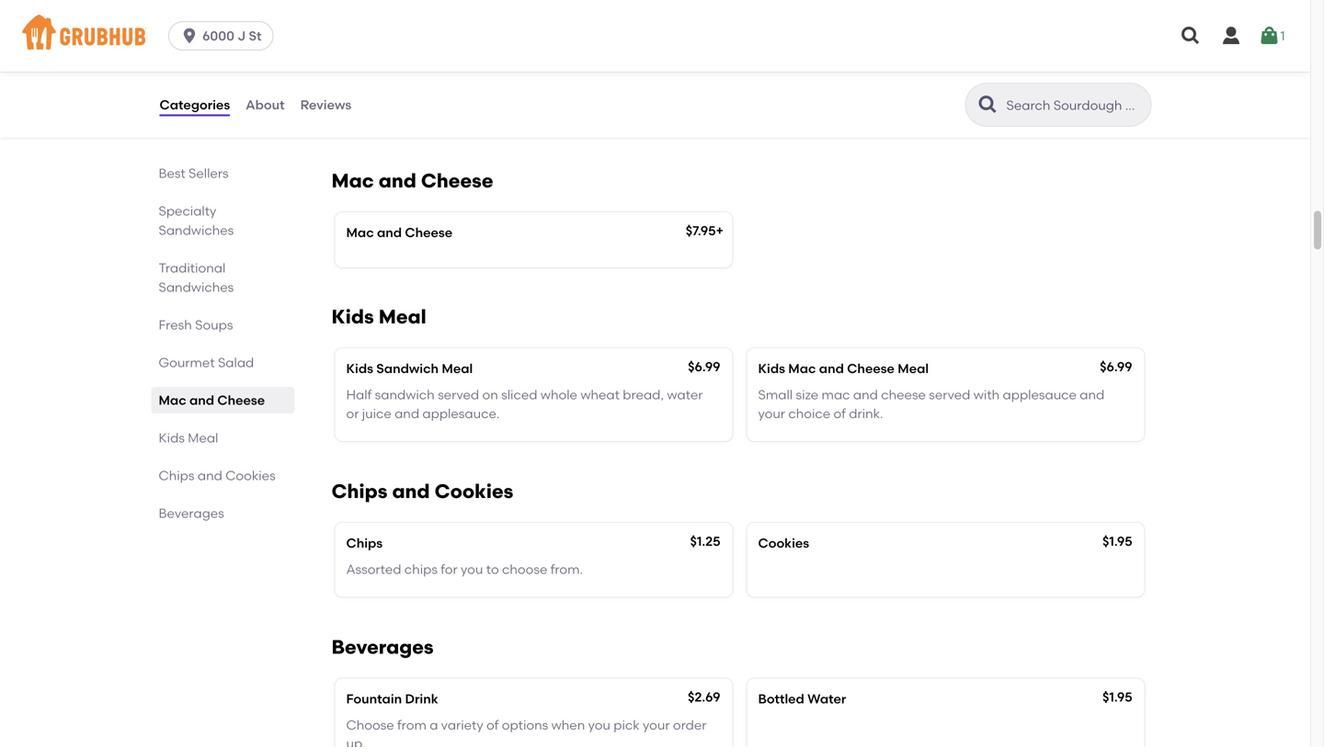Task type: locate. For each thing, give the bounding box(es) containing it.
0 vertical spatial of
[[834, 406, 846, 421]]

2 horizontal spatial svg image
[[1259, 25, 1281, 47]]

chips and cookies
[[159, 468, 276, 484], [332, 480, 514, 504]]

chips
[[404, 562, 438, 577]]

of
[[834, 406, 846, 421], [487, 718, 499, 733]]

meal
[[379, 306, 426, 329], [442, 361, 473, 377], [898, 361, 929, 377], [188, 430, 218, 446]]

your
[[758, 406, 785, 421], [643, 718, 670, 733]]

served right cheese
[[929, 387, 971, 403]]

of down mac
[[834, 406, 846, 421]]

1 vertical spatial your
[[643, 718, 670, 733]]

2 $6.99 from the left
[[1100, 359, 1133, 375]]

0 vertical spatial to
[[1156, 438, 1169, 454]]

kids meal down gourmet
[[159, 430, 218, 446]]

1 vertical spatial sandwiches
[[159, 280, 234, 295]]

0 vertical spatial kids meal
[[332, 306, 426, 329]]

2 sandwiches from the top
[[159, 280, 234, 295]]

drink
[[405, 692, 438, 707]]

kids up small
[[758, 361, 785, 377]]

mac
[[332, 169, 374, 193], [346, 225, 374, 240], [788, 361, 816, 377], [159, 393, 186, 408]]

you left 'pick'
[[588, 718, 611, 733]]

1 $1.95 from the top
[[1103, 534, 1133, 550]]

0 horizontal spatial beverages
[[159, 506, 224, 521]]

categories
[[160, 97, 230, 113]]

gourmet
[[159, 355, 215, 371]]

meal up cheese
[[898, 361, 929, 377]]

svg image inside 1 button
[[1259, 25, 1281, 47]]

1 sandwiches from the top
[[159, 223, 234, 238]]

1 horizontal spatial with
[[974, 387, 1000, 403]]

gourmet salad
[[159, 355, 254, 371]]

2 vertical spatial mac and cheese
[[159, 393, 265, 408]]

you
[[461, 562, 483, 577], [588, 718, 611, 733]]

of right the variety
[[487, 718, 499, 733]]

search icon image
[[977, 94, 999, 116]]

1 button
[[1259, 19, 1285, 52]]

with inside "chopped romaine, red peppers, salami, mozzarella, kalamata olives, tomatoes, artichoke hearts, pepperoncinis, italian dressing, served with sourdough bread."
[[588, 98, 614, 113]]

sandwiches for specialty
[[159, 223, 234, 238]]

$6.99 up proceed
[[1100, 359, 1133, 375]]

kids meal
[[332, 306, 426, 329], [159, 430, 218, 446]]

1 vertical spatial with
[[974, 387, 1000, 403]]

1 horizontal spatial to
[[1156, 438, 1169, 454]]

olives,
[[411, 79, 449, 95]]

cookies
[[225, 468, 276, 484], [435, 480, 514, 504], [758, 536, 809, 551]]

to right proceed
[[1156, 438, 1169, 454]]

0 vertical spatial $1.95
[[1103, 534, 1133, 550]]

tomatoes,
[[452, 79, 516, 95]]

0 vertical spatial you
[[461, 562, 483, 577]]

romaine,
[[409, 60, 464, 76]]

0 horizontal spatial served
[[438, 387, 479, 403]]

hearts,
[[581, 79, 624, 95]]

you right for
[[461, 562, 483, 577]]

$1.95
[[1103, 534, 1133, 550], [1103, 690, 1133, 706]]

sandwiches for traditional
[[159, 280, 234, 295]]

your for choice
[[758, 406, 785, 421]]

cheese
[[421, 169, 493, 193], [405, 225, 453, 240], [847, 361, 895, 377], [217, 393, 265, 408]]

order
[[673, 718, 707, 733]]

1 horizontal spatial $6.99
[[1100, 359, 1133, 375]]

2 horizontal spatial served
[[929, 387, 971, 403]]

main navigation navigation
[[0, 0, 1311, 72]]

kids up kids sandwich meal
[[332, 306, 374, 329]]

with down hearts,
[[588, 98, 614, 113]]

traditional sandwiches
[[159, 260, 234, 295]]

1 vertical spatial $1.95
[[1103, 690, 1133, 706]]

assorted
[[346, 562, 401, 577]]

1 vertical spatial you
[[588, 718, 611, 733]]

for
[[441, 562, 458, 577]]

0 horizontal spatial with
[[588, 98, 614, 113]]

choice
[[789, 406, 831, 421]]

1 horizontal spatial of
[[834, 406, 846, 421]]

0 horizontal spatial svg image
[[180, 27, 199, 45]]

1 $6.99 from the left
[[688, 359, 721, 375]]

$6.99 for half sandwich served on sliced whole wheat bread, water or juice and applesauce.
[[688, 359, 721, 375]]

0 vertical spatial sandwiches
[[159, 223, 234, 238]]

served up 'applesauce.'
[[438, 387, 479, 403]]

sandwich
[[376, 361, 439, 377]]

chips
[[159, 468, 195, 484], [332, 480, 388, 504], [346, 536, 383, 551]]

$6.99
[[688, 359, 721, 375], [1100, 359, 1133, 375]]

1 horizontal spatial beverages
[[332, 636, 434, 660]]

bread.
[[346, 116, 387, 132]]

from.
[[551, 562, 583, 577]]

1 vertical spatial to
[[486, 562, 499, 577]]

svg image for 1
[[1259, 25, 1281, 47]]

0 horizontal spatial you
[[461, 562, 483, 577]]

0 horizontal spatial $6.99
[[688, 359, 721, 375]]

+
[[716, 223, 724, 239]]

1 horizontal spatial svg image
[[1180, 25, 1202, 47]]

you inside choose from a variety of options when you pick your order up.
[[588, 718, 611, 733]]

0 vertical spatial beverages
[[159, 506, 224, 521]]

0 horizontal spatial your
[[643, 718, 670, 733]]

svg image inside 6000 j st button
[[180, 27, 199, 45]]

served down artichoke
[[543, 98, 585, 113]]

1 horizontal spatial you
[[588, 718, 611, 733]]

$7.95
[[686, 223, 716, 239]]

0 horizontal spatial of
[[487, 718, 499, 733]]

sandwich
[[375, 387, 435, 403]]

1 vertical spatial beverages
[[332, 636, 434, 660]]

1 horizontal spatial served
[[543, 98, 585, 113]]

drink.
[[849, 406, 883, 421]]

beverages
[[159, 506, 224, 521], [332, 636, 434, 660]]

0 horizontal spatial chips and cookies
[[159, 468, 276, 484]]

0 vertical spatial with
[[588, 98, 614, 113]]

$6.99 up water
[[688, 359, 721, 375]]

applesauce
[[1003, 387, 1077, 403]]

1 vertical spatial kids meal
[[159, 430, 218, 446]]

or
[[346, 406, 359, 421]]

sandwiches down traditional
[[159, 280, 234, 295]]

2 $1.95 from the top
[[1103, 690, 1133, 706]]

svg image
[[1180, 25, 1202, 47], [1259, 25, 1281, 47], [180, 27, 199, 45]]

sandwiches
[[159, 223, 234, 238], [159, 280, 234, 295]]

kids meal up sandwich
[[332, 306, 426, 329]]

served inside 'half sandwich served on sliced whole wheat bread, water or juice and applesauce.'
[[438, 387, 479, 403]]

sandwiches down specialty
[[159, 223, 234, 238]]

categories button
[[159, 72, 231, 138]]

1 horizontal spatial your
[[758, 406, 785, 421]]

bread,
[[623, 387, 664, 403]]

svg image right svg image
[[1259, 25, 1281, 47]]

to
[[1156, 438, 1169, 454], [486, 562, 499, 577]]

with left 'applesauce'
[[974, 387, 1000, 403]]

small
[[758, 387, 793, 403]]

a
[[430, 718, 438, 733]]

with
[[588, 98, 614, 113], [974, 387, 1000, 403]]

Search Sourdough & Co  search field
[[1005, 97, 1145, 114]]

your right 'pick'
[[643, 718, 670, 733]]

italian
[[442, 98, 481, 113]]

served inside "chopped romaine, red peppers, salami, mozzarella, kalamata olives, tomatoes, artichoke hearts, pepperoncinis, italian dressing, served with sourdough bread."
[[543, 98, 585, 113]]

mac and cheese
[[332, 169, 493, 193], [346, 225, 453, 240], [159, 393, 265, 408]]

to left the choose
[[486, 562, 499, 577]]

your down small
[[758, 406, 785, 421]]

1 horizontal spatial kids meal
[[332, 306, 426, 329]]

svg image left 6000
[[180, 27, 199, 45]]

and
[[379, 169, 416, 193], [377, 225, 402, 240], [819, 361, 844, 377], [853, 387, 878, 403], [1080, 387, 1105, 403], [189, 393, 214, 408], [395, 406, 419, 421], [198, 468, 222, 484], [392, 480, 430, 504]]

your inside choose from a variety of options when you pick your order up.
[[643, 718, 670, 733]]

0 vertical spatial your
[[758, 406, 785, 421]]

svg image left svg image
[[1180, 25, 1202, 47]]

proceed
[[1100, 438, 1153, 454]]

assorted chips for you to choose from.
[[346, 562, 583, 577]]

served
[[543, 98, 585, 113], [438, 387, 479, 403], [929, 387, 971, 403]]

your inside 'small size mac and cheese served with applesauce and your choice of drink.'
[[758, 406, 785, 421]]

0 vertical spatial mac and cheese
[[332, 169, 493, 193]]

of inside choose from a variety of options when you pick your order up.
[[487, 718, 499, 733]]

water
[[667, 387, 703, 403]]

svg image for 6000 j st
[[180, 27, 199, 45]]

1 vertical spatial of
[[487, 718, 499, 733]]



Task type: describe. For each thing, give the bounding box(es) containing it.
$7.95 +
[[686, 223, 724, 239]]

reviews
[[300, 97, 352, 113]]

fountain drink
[[346, 692, 438, 707]]

bottled water
[[758, 692, 846, 707]]

from
[[397, 718, 427, 733]]

kids up half
[[346, 361, 373, 377]]

choose from a variety of options when you pick your order up.
[[346, 718, 707, 748]]

best
[[159, 166, 185, 181]]

up.
[[346, 736, 366, 748]]

traditional
[[159, 260, 226, 276]]

$2.69
[[688, 690, 721, 706]]

$6.99 for small size mac and cheese served with applesauce and your choice of drink.
[[1100, 359, 1133, 375]]

size
[[796, 387, 819, 403]]

bottled
[[758, 692, 805, 707]]

options
[[502, 718, 548, 733]]

meal down the gourmet salad
[[188, 430, 218, 446]]

meal up sandwich
[[379, 306, 426, 329]]

artichoke
[[519, 79, 578, 95]]

cheese
[[881, 387, 926, 403]]

kids mac and cheese meal
[[758, 361, 929, 377]]

mac
[[822, 387, 850, 403]]

choose
[[346, 718, 394, 733]]

$1.25
[[690, 534, 721, 550]]

when
[[551, 718, 585, 733]]

1 vertical spatial mac and cheese
[[346, 225, 453, 240]]

choose
[[502, 562, 548, 577]]

small size mac and cheese served with applesauce and your choice of drink.
[[758, 387, 1105, 421]]

water
[[808, 692, 846, 707]]

chopped romaine, red peppers, salami, mozzarella, kalamata olives, tomatoes, artichoke hearts, pepperoncinis, italian dressing, served with sourdough bread.
[[346, 60, 684, 132]]

0 horizontal spatial cookies
[[225, 468, 276, 484]]

j
[[238, 28, 246, 44]]

dressing,
[[484, 98, 540, 113]]

mozzarella,
[[597, 60, 668, 76]]

6000 j st button
[[168, 21, 281, 51]]

half
[[346, 387, 372, 403]]

meal up 'applesauce.'
[[442, 361, 473, 377]]

salami,
[[549, 60, 594, 76]]

proceed to checkout button
[[1043, 430, 1290, 463]]

salad
[[218, 355, 254, 371]]

1
[[1281, 28, 1285, 44]]

half sandwich served on sliced whole wheat bread, water or juice and applesauce.
[[346, 387, 703, 421]]

specialty
[[159, 203, 216, 219]]

about button
[[245, 72, 286, 138]]

best sellers
[[159, 166, 229, 181]]

and inside 'half sandwich served on sliced whole wheat bread, water or juice and applesauce.'
[[395, 406, 419, 421]]

variety
[[441, 718, 483, 733]]

with inside 'small size mac and cheese served with applesauce and your choice of drink.'
[[974, 387, 1000, 403]]

sliced
[[501, 387, 538, 403]]

chopped romaine, red peppers, salami, mozzarella, kalamata olives, tomatoes, artichoke hearts, pepperoncinis, italian dressing, served with sourdough bread. button
[[335, 22, 733, 132]]

fresh
[[159, 317, 192, 333]]

st
[[249, 28, 262, 44]]

pepperoncinis,
[[346, 98, 439, 113]]

6000 j st
[[202, 28, 262, 44]]

juice
[[362, 406, 392, 421]]

of inside 'small size mac and cheese served with applesauce and your choice of drink.'
[[834, 406, 846, 421]]

red
[[467, 60, 488, 76]]

proceed to checkout
[[1100, 438, 1233, 454]]

fresh soups
[[159, 317, 233, 333]]

soups
[[195, 317, 233, 333]]

0 horizontal spatial to
[[486, 562, 499, 577]]

sellers
[[189, 166, 229, 181]]

2 horizontal spatial cookies
[[758, 536, 809, 551]]

to inside proceed to checkout button
[[1156, 438, 1169, 454]]

1 horizontal spatial chips and cookies
[[332, 480, 514, 504]]

wheat
[[581, 387, 620, 403]]

chopped
[[346, 60, 406, 76]]

applesauce.
[[423, 406, 500, 421]]

reviews button
[[299, 72, 352, 138]]

fountain
[[346, 692, 402, 707]]

whole
[[541, 387, 578, 403]]

$1.95 for chips and cookies
[[1103, 534, 1133, 550]]

kids sandwich meal
[[346, 361, 473, 377]]

pick
[[614, 718, 640, 733]]

peppers,
[[491, 60, 546, 76]]

$1.95 for beverages
[[1103, 690, 1133, 706]]

your for order
[[643, 718, 670, 733]]

specialty sandwiches
[[159, 203, 234, 238]]

6000
[[202, 28, 235, 44]]

svg image
[[1220, 25, 1243, 47]]

checkout
[[1172, 438, 1233, 454]]

kalamata
[[346, 79, 408, 95]]

0 horizontal spatial kids meal
[[159, 430, 218, 446]]

kids down gourmet
[[159, 430, 185, 446]]

served inside 'small size mac and cheese served with applesauce and your choice of drink.'
[[929, 387, 971, 403]]

about
[[246, 97, 285, 113]]

on
[[482, 387, 498, 403]]

sourdough
[[617, 98, 684, 113]]

1 horizontal spatial cookies
[[435, 480, 514, 504]]



Task type: vqa. For each thing, say whether or not it's contained in the screenshot.
middle min
no



